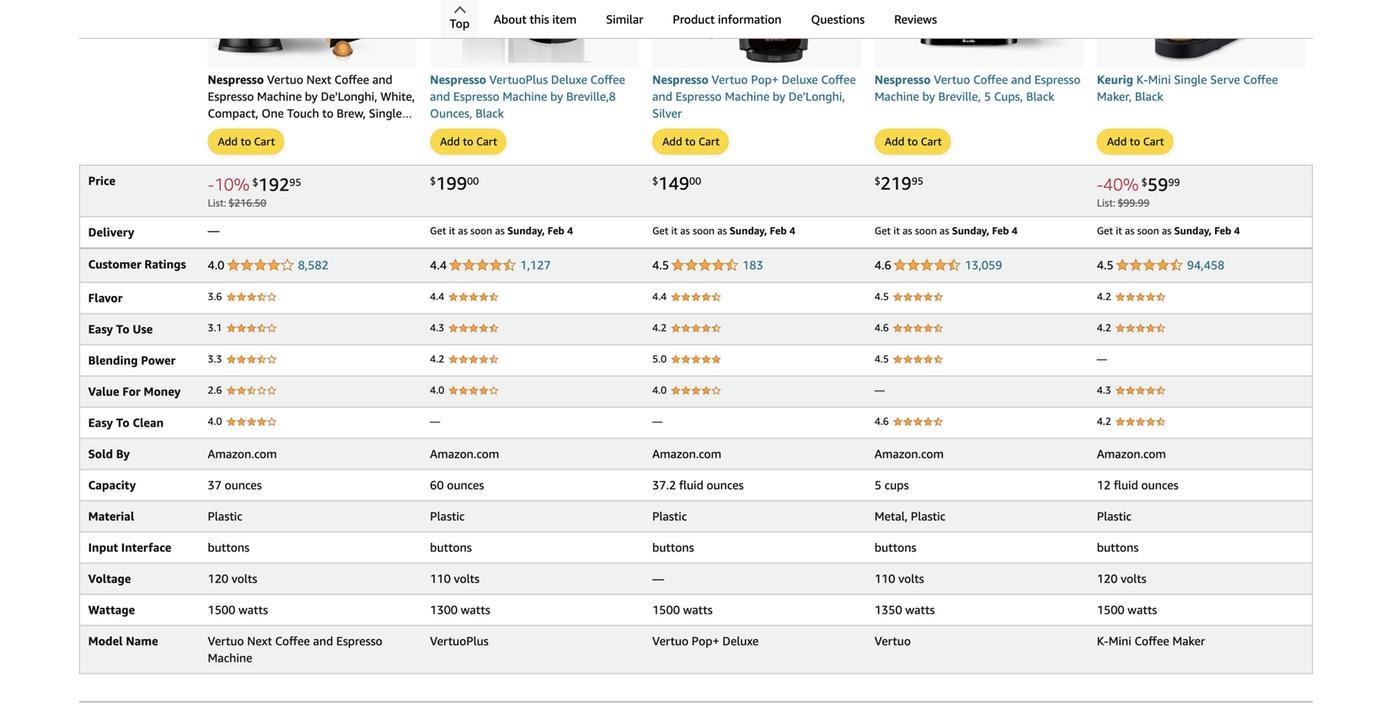 Task type: vqa. For each thing, say whether or not it's contained in the screenshot.


Task type: describe. For each thing, give the bounding box(es) containing it.
4 sunday, from the left
[[1175, 225, 1212, 236]]

4 plastic from the left
[[911, 509, 946, 523]]

information
[[718, 12, 782, 26]]

item
[[552, 12, 577, 26]]

5 add to cart submit from the left
[[1098, 129, 1173, 154]]

black for and
[[1027, 89, 1055, 103]]

2.6
[[208, 384, 222, 396]]

3 plastic from the left
[[653, 509, 687, 523]]

1 soon from the left
[[471, 225, 493, 236]]

3.1
[[208, 321, 222, 333]]

use
[[133, 322, 153, 336]]

3 cart from the left
[[699, 135, 720, 148]]

espresso inside vertuo next coffee and espresso machine
[[336, 634, 383, 648]]

2 get it as soon as sunday, feb 4 from the left
[[653, 225, 796, 236]]

5 add from the left
[[1108, 135, 1127, 148]]

3 add from the left
[[663, 135, 683, 148]]

2 add from the left
[[440, 135, 460, 148]]

3.6
[[208, 290, 222, 302]]

by
[[116, 447, 130, 461]]

1 plastic from the left
[[208, 509, 243, 523]]

and inside vertuo coffee and espresso machine by breville, 5 cups, black
[[1012, 72, 1032, 86]]

1350
[[875, 603, 903, 617]]

1 volts from the left
[[232, 571, 257, 585]]

value for money
[[88, 384, 181, 398]]

$ for 219
[[875, 175, 881, 187]]

10%
[[214, 174, 250, 194]]

list: $99.99
[[1097, 197, 1150, 209]]

product information
[[673, 12, 782, 26]]

for
[[122, 384, 141, 398]]

2 soon from the left
[[693, 225, 715, 236]]

questions
[[811, 12, 865, 26]]

serve inside vertuo next coffee and espresso machine by de'longhi, white, compact, one touch to brew, single- serve coffee maker and espresso machine
[[208, 123, 238, 137]]

1 4 from the left
[[567, 225, 573, 236]]

single
[[1175, 72, 1208, 86]]

5 add to cart from the left
[[1108, 135, 1165, 148]]

vertuoplus for vertuoplus
[[430, 634, 489, 648]]

to left clean
[[116, 415, 130, 429]]

4 it from the left
[[1116, 225, 1123, 236]]

8 as from the left
[[1162, 225, 1172, 236]]

machine inside vertuo pop+ deluxe coffee and espresso machine by de'longhi, silver
[[725, 89, 770, 103]]

4 ounces from the left
[[1142, 478, 1179, 492]]

keurig k-mini single serve coffee maker, black image
[[1148, 0, 1256, 68]]

fluid for 12
[[1114, 478, 1139, 492]]

coffee inside vertuoplus deluxe coffee and espresso machine by breville,8 ounces, black
[[591, 72, 626, 86]]

pop+ for vertuo pop+ deluxe
[[692, 634, 720, 648]]

top
[[450, 16, 470, 30]]

this
[[530, 12, 549, 26]]

power
[[141, 353, 176, 367]]

37.2
[[653, 478, 676, 492]]

2 cart from the left
[[476, 135, 498, 148]]

next for vertuo next coffee and espresso machine
[[247, 634, 272, 648]]

5 inside vertuo coffee and espresso machine by breville, 5 cups, black
[[985, 89, 991, 103]]

breville,8
[[567, 89, 616, 103]]

vertuo for vertuo pop+ deluxe coffee and espresso machine by de'longhi, silver
[[712, 72, 748, 86]]

40%
[[1104, 174, 1139, 194]]

vertuo for vertuo next coffee and espresso machine
[[208, 634, 244, 648]]

00 for 149
[[690, 175, 702, 187]]

1350 watts
[[875, 603, 935, 617]]

2 feb from the left
[[770, 225, 787, 236]]

4 amazon.com from the left
[[875, 447, 944, 461]]

3 4 from the left
[[1012, 225, 1018, 236]]

$99.99
[[1118, 197, 1150, 209]]

1 buttons from the left
[[208, 540, 250, 554]]

deluxe inside vertuoplus deluxe coffee and espresso machine by breville,8 ounces, black
[[551, 72, 588, 86]]

black inside k-mini single serve coffee maker, black
[[1135, 89, 1164, 103]]

4.2 for easy to use
[[1097, 321, 1112, 333]]

deluxe for vertuo pop+ deluxe coffee and espresso machine by de'longhi, silver
[[782, 72, 818, 86]]

1300 watts
[[430, 603, 491, 617]]

1 add to cart from the left
[[218, 135, 275, 148]]

149
[[659, 172, 690, 193]]

1 110 from the left
[[430, 571, 451, 585]]

breville,
[[939, 89, 981, 103]]

deluxe for vertuo pop+ deluxe
[[723, 634, 759, 648]]

vertuo pop+ deluxe coffee and espresso machine by de'longhi, silver
[[653, 72, 856, 120]]

4 volts from the left
[[1121, 571, 1147, 585]]

4.6 for easy to use
[[875, 321, 889, 333]]

2 it from the left
[[671, 225, 678, 236]]

3 get it as soon as sunday, feb 4 from the left
[[875, 225, 1018, 236]]

7 as from the left
[[1125, 225, 1135, 236]]

12
[[1097, 478, 1111, 492]]

1 it from the left
[[449, 225, 456, 236]]

5 cart from the left
[[1144, 135, 1165, 148]]

customer
[[88, 257, 141, 271]]

3 as from the left
[[681, 225, 690, 236]]

2 volts from the left
[[454, 571, 480, 585]]

nespresso for vertuo next coffee and espresso machine by de'longhi, white, compact, one touch to brew, single- serve coffee maker and espresso machine
[[208, 72, 267, 86]]

37 ounces
[[208, 478, 262, 492]]

5.0
[[653, 353, 667, 364]]

2 120 volts from the left
[[1097, 571, 1147, 585]]

model name
[[88, 634, 158, 648]]

next for vertuo next coffee and espresso machine by de'longhi, white, compact, one touch to brew, single- serve coffee maker and espresso machine
[[307, 72, 332, 86]]

vertuo next coffee and espresso machine by de'longhi, white, compact, one touch to brew, single- serve coffee maker and espresso machine
[[208, 72, 415, 154]]

nespresso for vertuo coffee and espresso machine by breville, 5 cups, black
[[875, 72, 934, 86]]

1 sunday, from the left
[[508, 225, 545, 236]]

white,
[[381, 89, 415, 103]]

vertuoplus for vertuoplus deluxe coffee and espresso machine by breville,8 ounces, black
[[490, 72, 548, 86]]

1 as from the left
[[458, 225, 468, 236]]

$ for 149
[[653, 175, 659, 187]]

5 buttons from the left
[[1097, 540, 1139, 554]]

2 1500 watts from the left
[[653, 603, 713, 617]]

2 120 from the left
[[1097, 571, 1118, 585]]

1 1500 watts from the left
[[208, 603, 268, 617]]

3 amazon.com from the left
[[653, 447, 722, 461]]

- for 59
[[1097, 174, 1104, 194]]

2 sunday, from the left
[[730, 225, 767, 236]]

to down ounces,
[[463, 135, 474, 148]]

4.2 for flavor
[[1097, 290, 1112, 302]]

2 1500 from the left
[[653, 603, 680, 617]]

$ 149 00
[[653, 172, 702, 193]]

12 fluid ounces
[[1097, 478, 1179, 492]]

1 4.6 from the top
[[875, 258, 892, 272]]

brew,
[[337, 106, 366, 120]]

3 get from the left
[[875, 225, 891, 236]]

2 amazon.com from the left
[[430, 447, 499, 461]]

2 110 volts from the left
[[875, 571, 925, 585]]

input interface
[[88, 540, 171, 554]]

name
[[126, 634, 158, 648]]

4 add to cart submit from the left
[[876, 129, 951, 154]]

price
[[88, 174, 116, 187]]

ounces,
[[430, 106, 473, 120]]

3.3
[[208, 353, 222, 364]]

2 buttons from the left
[[430, 540, 472, 554]]

vertuo pop+ deluxe
[[653, 634, 759, 648]]

6 as from the left
[[940, 225, 950, 236]]

3 sunday, from the left
[[952, 225, 990, 236]]

199
[[436, 172, 467, 193]]

metal, plastic
[[875, 509, 946, 523]]

1 1500 from the left
[[208, 603, 235, 617]]

4 cart from the left
[[921, 135, 942, 148]]

59
[[1148, 174, 1169, 195]]

2 4 from the left
[[790, 225, 796, 236]]

37.2 fluid ounces
[[653, 478, 744, 492]]

black for coffee
[[476, 106, 504, 120]]

voltage
[[88, 571, 131, 585]]

2 add to cart from the left
[[440, 135, 498, 148]]

1 cart from the left
[[254, 135, 275, 148]]

4 get from the left
[[1097, 225, 1114, 236]]

about this item
[[494, 12, 577, 26]]

reviews
[[895, 12, 937, 26]]

1300
[[430, 603, 458, 617]]

material
[[88, 509, 134, 523]]

sold by
[[88, 447, 130, 461]]

8,582
[[298, 258, 329, 272]]

machine inside vertuoplus deluxe coffee and espresso machine by breville,8 ounces, black
[[503, 89, 548, 103]]

sold
[[88, 447, 113, 461]]

one
[[262, 106, 284, 120]]

3 1500 watts from the left
[[1097, 603, 1158, 617]]

3 it from the left
[[894, 225, 900, 236]]

5 cups
[[875, 478, 909, 492]]

$ 199 00
[[430, 172, 479, 193]]

de'longhi, inside vertuo next coffee and espresso machine by de'longhi, white, compact, one touch to brew, single- serve coffee maker and espresso machine
[[321, 89, 378, 103]]

2 plastic from the left
[[430, 509, 465, 523]]

3 add to cart submit from the left
[[653, 129, 728, 154]]

k-mini coffee maker
[[1097, 634, 1206, 648]]

de'longhi, inside vertuo pop+ deluxe coffee and espresso machine by de'longhi, silver
[[789, 89, 846, 103]]

1 120 volts from the left
[[208, 571, 257, 585]]

219
[[881, 172, 912, 193]]

k-mini single serve coffee maker, black
[[1097, 72, 1279, 103]]

4 add from the left
[[885, 135, 905, 148]]

metal,
[[875, 509, 908, 523]]

95 inside $ 219 95
[[912, 175, 924, 187]]

coffee inside k-mini single serve coffee maker, black
[[1244, 72, 1279, 86]]

$ inside -40% $ 59 99
[[1142, 176, 1148, 188]]

4 as from the left
[[718, 225, 727, 236]]

model
[[88, 634, 123, 648]]

192
[[258, 174, 290, 195]]



Task type: locate. For each thing, give the bounding box(es) containing it.
1500 up the vertuo pop+ deluxe
[[653, 603, 680, 617]]

pop+ inside vertuo pop+ deluxe coffee and espresso machine by de'longhi, silver
[[751, 72, 779, 86]]

3 4.6 from the top
[[875, 415, 889, 427]]

183
[[743, 258, 764, 272]]

blending
[[88, 353, 138, 367]]

by down the nespresso vertuo pop+ deluxe coffee and espresso machine by de'longhi, silver image
[[773, 89, 786, 103]]

machine inside vertuo next coffee and espresso machine
[[208, 651, 253, 665]]

2 watts from the left
[[461, 603, 491, 617]]

soon down $ 199 00
[[471, 225, 493, 236]]

0 horizontal spatial k-
[[1097, 634, 1109, 648]]

1 horizontal spatial mini
[[1149, 72, 1172, 86]]

vertuoplus down the 1300 watts
[[430, 634, 489, 648]]

flavor
[[88, 291, 123, 305]]

add to cart up -40% $ 59 99
[[1108, 135, 1165, 148]]

and inside vertuoplus deluxe coffee and espresso machine by breville,8 ounces, black
[[430, 89, 450, 103]]

cart up 59
[[1144, 135, 1165, 148]]

2 horizontal spatial black
[[1135, 89, 1164, 103]]

buttons down 12
[[1097, 540, 1139, 554]]

cart down one
[[254, 135, 275, 148]]

1500 up k-mini coffee maker
[[1097, 603, 1125, 617]]

37
[[208, 478, 222, 492]]

1 get from the left
[[430, 225, 446, 236]]

buttons down the 60 ounces
[[430, 540, 472, 554]]

13,059
[[965, 258, 1003, 272]]

99
[[1169, 176, 1181, 188]]

0 vertical spatial 5
[[985, 89, 991, 103]]

110 up 1350 at the bottom right of the page
[[875, 571, 896, 585]]

sunday, up 94,458
[[1175, 225, 1212, 236]]

vertuo inside vertuo pop+ deluxe coffee and espresso machine by de'longhi, silver
[[712, 72, 748, 86]]

1 vertical spatial serve
[[208, 123, 238, 137]]

1 120 from the left
[[208, 571, 229, 585]]

mini for coffee
[[1109, 634, 1132, 648]]

add to cart down compact,
[[218, 135, 275, 148]]

ounces right the 60
[[447, 478, 484, 492]]

4.6
[[875, 258, 892, 272], [875, 321, 889, 333], [875, 415, 889, 427]]

4 4 from the left
[[1235, 225, 1241, 236]]

0 horizontal spatial 1500 watts
[[208, 603, 268, 617]]

watts right 1350 at the bottom right of the page
[[906, 603, 935, 617]]

and inside vertuo next coffee and espresso machine
[[313, 634, 333, 648]]

0 horizontal spatial 5
[[875, 478, 882, 492]]

$ inside $ 199 00
[[430, 175, 436, 187]]

get down the 149
[[653, 225, 669, 236]]

4 feb from the left
[[1215, 225, 1232, 236]]

get
[[430, 225, 446, 236], [653, 225, 669, 236], [875, 225, 891, 236], [1097, 225, 1114, 236]]

5 left cups
[[875, 478, 882, 492]]

00 for 199
[[467, 175, 479, 187]]

1 vertical spatial vertuoplus
[[430, 634, 489, 648]]

5 left cups,
[[985, 89, 991, 103]]

ounces right 12
[[1142, 478, 1179, 492]]

add to cart submit down 'silver'
[[653, 129, 728, 154]]

list: down 40%
[[1097, 197, 1116, 209]]

3 feb from the left
[[993, 225, 1010, 236]]

to inside vertuo next coffee and espresso machine by de'longhi, white, compact, one touch to brew, single- serve coffee maker and espresso machine
[[322, 106, 334, 120]]

1 by from the left
[[305, 89, 318, 103]]

buttons down 37.2
[[653, 540, 694, 554]]

$ inside $ 149 00
[[653, 175, 659, 187]]

Add to Cart submit
[[209, 129, 284, 154], [431, 129, 506, 154], [653, 129, 728, 154], [876, 129, 951, 154], [1098, 129, 1173, 154]]

blending power
[[88, 353, 176, 367]]

black inside vertuoplus deluxe coffee and espresso machine by breville,8 ounces, black
[[476, 106, 504, 120]]

1 horizontal spatial 110 volts
[[875, 571, 925, 585]]

1 list: from the left
[[208, 197, 226, 209]]

1 vertical spatial easy
[[88, 415, 113, 429]]

pop+
[[751, 72, 779, 86], [692, 634, 720, 648]]

plastic down 37.2
[[653, 509, 687, 523]]

3 volts from the left
[[899, 571, 925, 585]]

vertuo next coffee and espresso machine
[[208, 634, 383, 665]]

$ 219 95
[[875, 172, 924, 193]]

0 horizontal spatial next
[[247, 634, 272, 648]]

4 get it as soon as sunday, feb 4 from the left
[[1097, 225, 1241, 236]]

0 horizontal spatial -
[[208, 174, 214, 194]]

1 vertical spatial pop+
[[692, 634, 720, 648]]

easy to use
[[88, 322, 153, 336]]

4.4
[[430, 258, 447, 272], [430, 290, 445, 302], [653, 290, 667, 302]]

1 horizontal spatial 110
[[875, 571, 896, 585]]

95 inside -10% $ 192 95
[[290, 176, 301, 188]]

1500 watts up k-mini coffee maker
[[1097, 603, 1158, 617]]

5 amazon.com from the left
[[1097, 447, 1167, 461]]

- inside -10% $ 192 95
[[208, 174, 214, 194]]

1 fluid from the left
[[679, 478, 704, 492]]

1 horizontal spatial vertuoplus
[[490, 72, 548, 86]]

0 horizontal spatial maker
[[279, 123, 311, 137]]

soon down $ 219 95
[[915, 225, 937, 236]]

1 110 volts from the left
[[430, 571, 480, 585]]

110 up "1300"
[[430, 571, 451, 585]]

plastic down the 60 ounces
[[430, 509, 465, 523]]

2 vertical spatial 4.6
[[875, 415, 889, 427]]

compact,
[[208, 106, 259, 120]]

1 horizontal spatial maker
[[1173, 634, 1206, 648]]

watts right "1300"
[[461, 603, 491, 617]]

it down the 149
[[671, 225, 678, 236]]

coffee inside vertuo pop+ deluxe coffee and espresso machine by de'longhi, silver
[[822, 72, 856, 86]]

1 horizontal spatial serve
[[1211, 72, 1241, 86]]

touch
[[287, 106, 319, 120]]

0 horizontal spatial 110
[[430, 571, 451, 585]]

it down 219
[[894, 225, 900, 236]]

ounces right 37.2
[[707, 478, 744, 492]]

easy
[[88, 322, 113, 336], [88, 415, 113, 429]]

4 nespresso from the left
[[875, 72, 934, 86]]

similar
[[606, 12, 644, 26]]

next inside vertuo next coffee and espresso machine
[[247, 634, 272, 648]]

1 vertical spatial next
[[247, 634, 272, 648]]

1 vertical spatial mini
[[1109, 634, 1132, 648]]

ounces right 37
[[225, 478, 262, 492]]

0 vertical spatial k-
[[1137, 72, 1149, 86]]

—
[[208, 223, 220, 237], [1097, 353, 1108, 364], [875, 384, 885, 396], [430, 415, 440, 427], [653, 415, 663, 427], [653, 571, 664, 585]]

vertuo for vertuo next coffee and espresso machine by de'longhi, white, compact, one touch to brew, single- serve coffee maker and espresso machine
[[267, 72, 303, 86]]

watts up vertuo next coffee and espresso machine
[[239, 603, 268, 617]]

add down ounces,
[[440, 135, 460, 148]]

1 get it as soon as sunday, feb 4 from the left
[[430, 225, 573, 236]]

add down 'silver'
[[663, 135, 683, 148]]

vertuo inside vertuo coffee and espresso machine by breville, 5 cups, black
[[934, 72, 971, 86]]

keurig
[[1097, 72, 1137, 86]]

mini
[[1149, 72, 1172, 86], [1109, 634, 1132, 648]]

1 horizontal spatial 95
[[912, 175, 924, 187]]

0 horizontal spatial de'longhi,
[[321, 89, 378, 103]]

espresso inside vertuo coffee and espresso machine by breville, 5 cups, black
[[1035, 72, 1081, 86]]

list: $216.50
[[208, 197, 267, 209]]

deluxe inside vertuo pop+ deluxe coffee and espresso machine by de'longhi, silver
[[782, 72, 818, 86]]

1,127
[[520, 258, 551, 272]]

plastic down 12
[[1097, 509, 1132, 523]]

60 ounces
[[430, 478, 484, 492]]

coffee inside vertuo next coffee and espresso machine
[[275, 634, 310, 648]]

2 110 from the left
[[875, 571, 896, 585]]

get it as soon as sunday, feb 4 down $99.99
[[1097, 225, 1241, 236]]

00 inside $ 199 00
[[467, 175, 479, 187]]

add to cart up $ 219 95
[[885, 135, 942, 148]]

$ for 199
[[430, 175, 436, 187]]

by inside vertuo pop+ deluxe coffee and espresso machine by de'longhi, silver
[[773, 89, 786, 103]]

0 horizontal spatial 4.3
[[430, 321, 445, 333]]

1 horizontal spatial -
[[1097, 174, 1104, 194]]

buttons down metal,
[[875, 540, 917, 554]]

espresso inside vertuo pop+ deluxe coffee and espresso machine by de'longhi, silver
[[676, 89, 722, 103]]

fluid right 12
[[1114, 478, 1139, 492]]

110
[[430, 571, 451, 585], [875, 571, 896, 585]]

0 vertical spatial next
[[307, 72, 332, 86]]

1 horizontal spatial 120 volts
[[1097, 571, 1147, 585]]

0 horizontal spatial vertuoplus
[[430, 634, 489, 648]]

black
[[1027, 89, 1055, 103], [1135, 89, 1164, 103], [476, 106, 504, 120]]

easy up sold
[[88, 415, 113, 429]]

soon down $99.99
[[1138, 225, 1160, 236]]

120 volts
[[208, 571, 257, 585], [1097, 571, 1147, 585]]

60
[[430, 478, 444, 492]]

add to cart down 'silver'
[[663, 135, 720, 148]]

to
[[322, 106, 334, 120], [241, 135, 251, 148], [463, 135, 474, 148], [685, 135, 696, 148], [908, 135, 918, 148], [1130, 135, 1141, 148], [116, 322, 130, 336], [116, 415, 130, 429]]

buttons down 37 ounces
[[208, 540, 250, 554]]

0 horizontal spatial 1500
[[208, 603, 235, 617]]

easy to clean
[[88, 415, 164, 429]]

value
[[88, 384, 119, 398]]

delivery
[[88, 225, 134, 239]]

nespresso down reviews at the top of the page
[[875, 72, 934, 86]]

product
[[673, 12, 715, 26]]

1 vertical spatial k-
[[1097, 634, 1109, 648]]

soon down $ 149 00
[[693, 225, 715, 236]]

nespresso for vertuoplus deluxe coffee and espresso machine by breville,8 ounces, black
[[430, 72, 490, 86]]

4 buttons from the left
[[875, 540, 917, 554]]

next inside vertuo next coffee and espresso machine by de'longhi, white, compact, one touch to brew, single- serve coffee maker and espresso machine
[[307, 72, 332, 86]]

1 horizontal spatial list:
[[1097, 197, 1116, 209]]

vertuo inside vertuo next coffee and espresso machine by de'longhi, white, compact, one touch to brew, single- serve coffee maker and espresso machine
[[267, 72, 303, 86]]

2 00 from the left
[[690, 175, 702, 187]]

-
[[208, 174, 214, 194], [1097, 174, 1104, 194]]

sunday,
[[508, 225, 545, 236], [730, 225, 767, 236], [952, 225, 990, 236], [1175, 225, 1212, 236]]

k- for single
[[1137, 72, 1149, 86]]

110 volts up 1350 watts
[[875, 571, 925, 585]]

3 by from the left
[[773, 89, 786, 103]]

0 vertical spatial 4.3
[[430, 321, 445, 333]]

sunday, up 1,127
[[508, 225, 545, 236]]

2 nespresso from the left
[[430, 72, 490, 86]]

2 fluid from the left
[[1114, 478, 1139, 492]]

00
[[467, 175, 479, 187], [690, 175, 702, 187]]

2 - from the left
[[1097, 174, 1104, 194]]

1 horizontal spatial 5
[[985, 89, 991, 103]]

list: for 192
[[208, 197, 226, 209]]

by inside vertuo coffee and espresso machine by breville, 5 cups, black
[[923, 89, 936, 103]]

cups
[[885, 478, 909, 492]]

2 as from the left
[[495, 225, 505, 236]]

by inside vertuo next coffee and espresso machine by de'longhi, white, compact, one touch to brew, single- serve coffee maker and espresso machine
[[305, 89, 318, 103]]

cart up $ 219 95
[[921, 135, 942, 148]]

by inside vertuoplus deluxe coffee and espresso machine by breville,8 ounces, black
[[551, 89, 563, 103]]

0 vertical spatial vertuoplus
[[490, 72, 548, 86]]

black right ounces,
[[476, 106, 504, 120]]

95
[[912, 175, 924, 187], [290, 176, 301, 188]]

wattage
[[88, 603, 135, 617]]

amazon.com up 37 ounces
[[208, 447, 277, 461]]

to up -40% $ 59 99
[[1130, 135, 1141, 148]]

list: for 59
[[1097, 197, 1116, 209]]

machine inside vertuo coffee and espresso machine by breville, 5 cups, black
[[875, 89, 920, 103]]

110 volts up the 1300 watts
[[430, 571, 480, 585]]

1 00 from the left
[[467, 175, 479, 187]]

0 horizontal spatial 00
[[467, 175, 479, 187]]

add to cart submit up $ 219 95
[[876, 129, 951, 154]]

2 by from the left
[[551, 89, 563, 103]]

watts up k-mini coffee maker
[[1128, 603, 1158, 617]]

0 vertical spatial mini
[[1149, 72, 1172, 86]]

maker inside vertuo next coffee and espresso machine by de'longhi, white, compact, one touch to brew, single- serve coffee maker and espresso machine
[[279, 123, 311, 137]]

$ inside -10% $ 192 95
[[252, 176, 258, 188]]

list:
[[208, 197, 226, 209], [1097, 197, 1116, 209]]

0 vertical spatial pop+
[[751, 72, 779, 86]]

nespresso vertuoplus deluxe coffee and espresso machine by breville,8 ounces, black image
[[455, 0, 614, 68]]

nespresso up compact,
[[208, 72, 267, 86]]

sunday, up 183
[[730, 225, 767, 236]]

vertuo inside vertuo next coffee and espresso machine
[[208, 634, 244, 648]]

customer ratings
[[88, 257, 186, 271]]

vertuoplus inside vertuoplus deluxe coffee and espresso machine by breville,8 ounces, black
[[490, 72, 548, 86]]

0 horizontal spatial 120
[[208, 571, 229, 585]]

amazon.com up cups
[[875, 447, 944, 461]]

black inside vertuo coffee and espresso machine by breville, 5 cups, black
[[1027, 89, 1055, 103]]

it down list: $99.99
[[1116, 225, 1123, 236]]

1 horizontal spatial 00
[[690, 175, 702, 187]]

3 soon from the left
[[915, 225, 937, 236]]

0 horizontal spatial fluid
[[679, 478, 704, 492]]

cups,
[[995, 89, 1024, 103]]

1 horizontal spatial deluxe
[[723, 634, 759, 648]]

3 1500 from the left
[[1097, 603, 1125, 617]]

1 horizontal spatial next
[[307, 72, 332, 86]]

2 horizontal spatial 1500
[[1097, 603, 1125, 617]]

to left use in the left top of the page
[[116, 322, 130, 336]]

espresso
[[1035, 72, 1081, 86], [208, 89, 254, 103], [453, 89, 500, 103], [676, 89, 722, 103], [338, 123, 384, 137], [336, 634, 383, 648]]

$
[[430, 175, 436, 187], [653, 175, 659, 187], [875, 175, 881, 187], [252, 176, 258, 188], [1142, 176, 1148, 188]]

easy for easy to use
[[88, 322, 113, 336]]

4 watts from the left
[[906, 603, 935, 617]]

get down 219
[[875, 225, 891, 236]]

1 horizontal spatial 4.3
[[1097, 384, 1112, 396]]

add
[[218, 135, 238, 148], [440, 135, 460, 148], [663, 135, 683, 148], [885, 135, 905, 148], [1108, 135, 1127, 148]]

buttons
[[208, 540, 250, 554], [430, 540, 472, 554], [653, 540, 694, 554], [875, 540, 917, 554], [1097, 540, 1139, 554]]

0 horizontal spatial serve
[[208, 123, 238, 137]]

1 feb from the left
[[548, 225, 565, 236]]

5 as from the left
[[903, 225, 913, 236]]

add to cart submit down ounces,
[[431, 129, 506, 154]]

-10% $ 192 95
[[208, 174, 301, 195]]

3 ounces from the left
[[707, 478, 744, 492]]

pop+ for vertuo pop+ deluxe coffee and espresso machine by de'longhi, silver
[[751, 72, 779, 86]]

by
[[305, 89, 318, 103], [551, 89, 563, 103], [773, 89, 786, 103], [923, 89, 936, 103]]

0 horizontal spatial 120 volts
[[208, 571, 257, 585]]

1 horizontal spatial fluid
[[1114, 478, 1139, 492]]

0 horizontal spatial mini
[[1109, 634, 1132, 648]]

-40% $ 59 99
[[1097, 174, 1181, 195]]

00 inside $ 149 00
[[690, 175, 702, 187]]

1500 watts up the vertuo pop+ deluxe
[[653, 603, 713, 617]]

5
[[985, 89, 991, 103], [875, 478, 882, 492]]

1500 up vertuo next coffee and espresso machine
[[208, 603, 235, 617]]

1 add to cart submit from the left
[[209, 129, 284, 154]]

0 vertical spatial easy
[[88, 322, 113, 336]]

vertuo coffee and espresso machine by breville, 5 cups, black
[[875, 72, 1081, 103]]

1 de'longhi, from the left
[[321, 89, 378, 103]]

get it as soon as sunday, feb 4 up 1,127
[[430, 225, 573, 236]]

1 horizontal spatial k-
[[1137, 72, 1149, 86]]

1500 watts
[[208, 603, 268, 617], [653, 603, 713, 617], [1097, 603, 1158, 617]]

1 vertical spatial maker
[[1173, 634, 1206, 648]]

plastic down 37 ounces
[[208, 509, 243, 523]]

de'longhi, up brew,
[[321, 89, 378, 103]]

amazon.com up 37.2 fluid ounces at bottom
[[653, 447, 722, 461]]

1 horizontal spatial black
[[1027, 89, 1055, 103]]

1 vertical spatial 5
[[875, 478, 882, 492]]

2 horizontal spatial deluxe
[[782, 72, 818, 86]]

single-
[[369, 106, 407, 120]]

94,458
[[1188, 258, 1225, 272]]

list: down 10%
[[208, 197, 226, 209]]

add up 40%
[[1108, 135, 1127, 148]]

1 watts from the left
[[239, 603, 268, 617]]

0 horizontal spatial black
[[476, 106, 504, 120]]

nespresso vertuo pop+ deluxe coffee and espresso machine by de'longhi, silver image
[[687, 0, 827, 68]]

add to cart
[[218, 135, 275, 148], [440, 135, 498, 148], [663, 135, 720, 148], [885, 135, 942, 148], [1108, 135, 1165, 148]]

to left brew,
[[322, 106, 334, 120]]

amazon.com up the 12 fluid ounces
[[1097, 447, 1167, 461]]

vertuoplus deluxe coffee and espresso machine by breville,8 ounces, black
[[430, 72, 626, 120]]

0 vertical spatial 4.6
[[875, 258, 892, 272]]

to up $ 219 95
[[908, 135, 918, 148]]

1 horizontal spatial de'longhi,
[[789, 89, 846, 103]]

2 add to cart submit from the left
[[431, 129, 506, 154]]

sunday, up 13,059
[[952, 225, 990, 236]]

1 horizontal spatial 1500
[[653, 603, 680, 617]]

1 amazon.com from the left
[[208, 447, 277, 461]]

1 vertical spatial 4.3
[[1097, 384, 1112, 396]]

2 horizontal spatial 1500 watts
[[1097, 603, 1158, 617]]

1 add from the left
[[218, 135, 238, 148]]

to down compact,
[[241, 135, 251, 148]]

black right cups,
[[1027, 89, 1055, 103]]

- inside -40% $ 59 99
[[1097, 174, 1104, 194]]

de'longhi,
[[321, 89, 378, 103], [789, 89, 846, 103]]

3 watts from the left
[[683, 603, 713, 617]]

- up list: $99.99
[[1097, 174, 1104, 194]]

get down 199
[[430, 225, 446, 236]]

nespresso vertuo coffee and espresso machine by breville, 5 cups, black image
[[875, 0, 1084, 56]]

fluid for 37.2
[[679, 478, 704, 492]]

and inside vertuo pop+ deluxe coffee and espresso machine by de'longhi, silver
[[653, 89, 673, 103]]

clean
[[133, 415, 164, 429]]

0 vertical spatial serve
[[1211, 72, 1241, 86]]

get it as soon as sunday, feb 4 up 13,059
[[875, 225, 1018, 236]]

fluid right 37.2
[[679, 478, 704, 492]]

1 horizontal spatial 1500 watts
[[653, 603, 713, 617]]

3 add to cart from the left
[[663, 135, 720, 148]]

mini inside k-mini single serve coffee maker, black
[[1149, 72, 1172, 86]]

0 horizontal spatial list:
[[208, 197, 226, 209]]

cart up $ 149 00
[[699, 135, 720, 148]]

by left breville, at the right of the page
[[923, 89, 936, 103]]

4.2
[[1097, 290, 1112, 302], [653, 321, 667, 333], [1097, 321, 1112, 333], [430, 353, 445, 364], [1097, 415, 1112, 427]]

4.6 for easy to clean
[[875, 415, 889, 427]]

watts
[[239, 603, 268, 617], [461, 603, 491, 617], [683, 603, 713, 617], [906, 603, 935, 617], [1128, 603, 1158, 617]]

0 horizontal spatial pop+
[[692, 634, 720, 648]]

4.2 for easy to clean
[[1097, 415, 1112, 427]]

input
[[88, 540, 118, 554]]

vertuoplus down "nespresso vertuoplus deluxe coffee and espresso machine by breville,8 ounces, black" image
[[490, 72, 548, 86]]

0 horizontal spatial 110 volts
[[430, 571, 480, 585]]

nespresso up 'silver'
[[653, 72, 712, 86]]

coffee inside vertuo coffee and espresso machine by breville, 5 cups, black
[[974, 72, 1009, 86]]

interface
[[121, 540, 171, 554]]

watts up the vertuo pop+ deluxe
[[683, 603, 713, 617]]

0 horizontal spatial 95
[[290, 176, 301, 188]]

1 horizontal spatial pop+
[[751, 72, 779, 86]]

add down compact,
[[218, 135, 238, 148]]

fluid
[[679, 478, 704, 492], [1114, 478, 1139, 492]]

1 ounces from the left
[[225, 478, 262, 492]]

mini for single
[[1149, 72, 1172, 86]]

5 watts from the left
[[1128, 603, 1158, 617]]

vertuo for vertuo pop+ deluxe
[[653, 634, 689, 648]]

1 horizontal spatial 120
[[1097, 571, 1118, 585]]

cart up $ 199 00
[[476, 135, 498, 148]]

nespresso vertuo next coffee and espresso machine by de'longhi, white, compact, one touch to brew, single-serve coffee maker and espresso machine image
[[208, 0, 417, 67]]

4.0
[[208, 258, 225, 272], [430, 384, 445, 396], [653, 384, 667, 396], [208, 415, 222, 427]]

1 vertical spatial 4.6
[[875, 321, 889, 333]]

$216.50
[[228, 197, 267, 209]]

about
[[494, 12, 527, 26]]

2 easy from the top
[[88, 415, 113, 429]]

espresso inside vertuoplus deluxe coffee and espresso machine by breville,8 ounces, black
[[453, 89, 500, 103]]

1 nespresso from the left
[[208, 72, 267, 86]]

nespresso for vertuo pop+ deluxe coffee and espresso machine by de'longhi, silver
[[653, 72, 712, 86]]

add to cart down ounces,
[[440, 135, 498, 148]]

easy for easy to clean
[[88, 415, 113, 429]]

de'longhi, down questions
[[789, 89, 846, 103]]

0 horizontal spatial deluxe
[[551, 72, 588, 86]]

4 soon from the left
[[1138, 225, 1160, 236]]

1 easy from the top
[[88, 322, 113, 336]]

money
[[144, 384, 181, 398]]

by left breville,8
[[551, 89, 563, 103]]

get down list: $99.99
[[1097, 225, 1114, 236]]

k- for coffee
[[1097, 634, 1109, 648]]

nespresso up ounces,
[[430, 72, 490, 86]]

it down 199
[[449, 225, 456, 236]]

2 de'longhi, from the left
[[789, 89, 846, 103]]

serve right single
[[1211, 72, 1241, 86]]

serve down compact,
[[208, 123, 238, 137]]

$ inside $ 219 95
[[875, 175, 881, 187]]

0 vertical spatial maker
[[279, 123, 311, 137]]

2 ounces from the left
[[447, 478, 484, 492]]

capacity
[[88, 478, 136, 492]]

add to cart submit down compact,
[[209, 129, 284, 154]]

1500 watts up vertuo next coffee and espresso machine
[[208, 603, 268, 617]]

4 by from the left
[[923, 89, 936, 103]]

by up touch on the top of page
[[305, 89, 318, 103]]

soon
[[471, 225, 493, 236], [693, 225, 715, 236], [915, 225, 937, 236], [1138, 225, 1160, 236]]

- for 192
[[208, 174, 214, 194]]

5 plastic from the left
[[1097, 509, 1132, 523]]

3 buttons from the left
[[653, 540, 694, 554]]

2 get from the left
[[653, 225, 669, 236]]

4.3
[[430, 321, 445, 333], [1097, 384, 1112, 396]]

k- inside k-mini single serve coffee maker, black
[[1137, 72, 1149, 86]]

to up $ 149 00
[[685, 135, 696, 148]]

4 add to cart from the left
[[885, 135, 942, 148]]

vertuo for vertuo coffee and espresso machine by breville, 5 cups, black
[[934, 72, 971, 86]]

2 list: from the left
[[1097, 197, 1116, 209]]

maker,
[[1097, 89, 1132, 103]]

serve inside k-mini single serve coffee maker, black
[[1211, 72, 1241, 86]]



